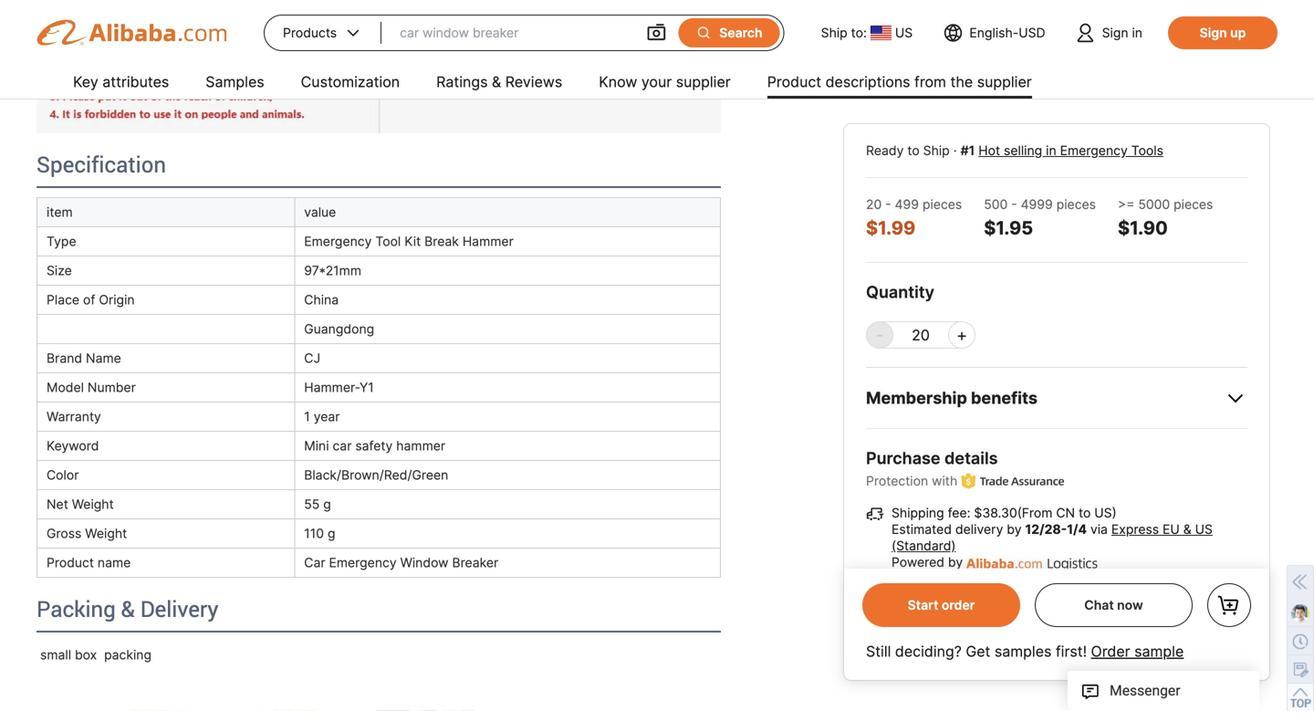 Task type: locate. For each thing, give the bounding box(es) containing it.
g for 55 g
[[323, 497, 331, 512]]

$1.90
[[1118, 217, 1168, 239]]

0 vertical spatial product
[[768, 73, 822, 91]]

20 - 499 pieces $1.99
[[866, 197, 963, 239]]

g right 55
[[323, 497, 331, 512]]

gross
[[47, 526, 82, 541]]

product down "ship to:"
[[768, 73, 822, 91]]

view down the now
[[1127, 617, 1156, 633]]

view
[[1127, 617, 1156, 633], [952, 672, 981, 688]]

small
[[40, 647, 71, 663]]

shipping
[[892, 506, 945, 521]]

product
[[768, 73, 822, 91], [47, 555, 94, 571]]

membership benefits
[[866, 388, 1038, 408]]

by down (standard)
[[949, 555, 963, 570]]

1 vertical spatial details
[[1160, 617, 1200, 633]]

membership
[[866, 388, 968, 408]]

- inside button
[[876, 325, 884, 345]]

of right days
[[1100, 654, 1112, 669]]

supplier right the
[[978, 73, 1032, 91]]

model number
[[47, 380, 136, 395]]

1 horizontal spatial sign
[[1200, 25, 1228, 41]]

30
[[1048, 654, 1064, 669]]

mini
[[304, 438, 329, 454]]

2 vertical spatial &
[[121, 599, 135, 623]]

0 vertical spatial to
[[908, 143, 920, 158]]

1 vertical spatial ship
[[924, 143, 950, 158]]

g for 110 g
[[328, 526, 336, 541]]

& for reviews
[[492, 73, 501, 91]]

0 horizontal spatial of
[[83, 292, 95, 308]]

us up 'via'
[[1095, 506, 1113, 521]]

1 sign from the left
[[1103, 25, 1129, 41]]

(standard)
[[892, 538, 956, 554]]

0 vertical spatial weight
[[72, 497, 114, 512]]

ratings
[[437, 73, 488, 91]]

value
[[304, 204, 336, 220]]

weight for gross weight
[[85, 526, 127, 541]]

 search
[[696, 24, 763, 41]]

get
[[966, 643, 991, 661]]

& for delivery
[[121, 599, 135, 623]]

first!
[[1056, 643, 1087, 661]]

0 horizontal spatial view
[[952, 672, 981, 688]]

model
[[47, 380, 84, 395]]

5000
[[1139, 197, 1171, 212]]

- down "quantity"
[[876, 325, 884, 345]]

customization
[[301, 73, 400, 91]]

1 horizontal spatial view
[[1127, 617, 1156, 633]]

keyword
[[47, 438, 99, 454]]

1 vertical spatial product
[[47, 555, 94, 571]]

attributes
[[102, 73, 169, 91]]

1 vertical spatial of
[[1100, 654, 1112, 669]]

- right 20 on the right top
[[886, 197, 892, 212]]

1 vertical spatial to
[[1079, 506, 1091, 521]]

1 vertical spatial by
[[949, 555, 963, 570]]

2 supplier from the left
[[978, 73, 1032, 91]]

0 vertical spatial by
[[1007, 522, 1022, 538]]

0 vertical spatial g
[[323, 497, 331, 512]]

samples
[[995, 643, 1052, 661]]

0 vertical spatial details
[[945, 448, 998, 468]]

1 vertical spatial us
[[1095, 506, 1113, 521]]

breaker
[[452, 555, 499, 571]]

name
[[98, 555, 131, 571]]

details down within
[[985, 672, 1025, 688]]

- for $1.95
[[1012, 197, 1018, 212]]

& right ratings
[[492, 73, 501, 91]]

& right eu
[[1184, 522, 1192, 538]]

product down gross
[[47, 555, 94, 571]]

0 horizontal spatial in
[[1046, 143, 1057, 158]]

details up sample
[[1160, 617, 1200, 633]]

g
[[323, 497, 331, 512], [328, 526, 336, 541]]

- inside 20 - 499 pieces $1.99
[[886, 197, 892, 212]]

order sample link
[[1092, 643, 1184, 661]]

4999
[[1021, 197, 1053, 212]]

pieces inside 500 - 4999 pieces $1.95
[[1057, 197, 1097, 212]]

1 pieces from the left
[[923, 197, 963, 212]]

ship left the to:
[[821, 25, 848, 41]]

0 horizontal spatial supplier
[[676, 73, 731, 91]]

&
[[492, 73, 501, 91], [1184, 522, 1192, 538], [121, 599, 135, 623]]

chat
[[1085, 598, 1114, 613]]

to right 'ready'
[[908, 143, 920, 158]]

g right 110
[[328, 526, 336, 541]]

chat now button
[[1085, 598, 1144, 613]]

supplier right your
[[676, 73, 731, 91]]

& up packing
[[121, 599, 135, 623]]

1 horizontal spatial supplier
[[978, 73, 1032, 91]]

0 horizontal spatial ship
[[821, 25, 848, 41]]

us right the to:
[[896, 25, 913, 41]]

pieces inside 20 - 499 pieces $1.99
[[923, 197, 963, 212]]

1 vertical spatial view
[[952, 672, 981, 688]]


[[344, 24, 363, 42]]

receiving
[[1115, 654, 1170, 669]]

kit
[[405, 234, 421, 249]]

sign in
[[1103, 25, 1143, 41]]

1 vertical spatial emergency
[[304, 234, 372, 249]]

protection
[[866, 473, 929, 489]]

0 horizontal spatial us
[[896, 25, 913, 41]]

- inside 500 - 4999 pieces $1.95
[[1012, 197, 1018, 212]]

0 vertical spatial &
[[492, 73, 501, 91]]

ship left #1
[[924, 143, 950, 158]]

of right place
[[83, 292, 95, 308]]

safety
[[355, 438, 393, 454]]

car window breaker text field
[[400, 16, 628, 49]]

ratings & reviews
[[437, 73, 563, 91]]

-
[[886, 197, 892, 212], [1012, 197, 1018, 212], [876, 325, 884, 345]]

1 horizontal spatial -
[[886, 197, 892, 212]]

know
[[599, 73, 638, 91]]

product inside product descriptions from the supplier link
[[768, 73, 822, 91]]

shipping fee: $38.30 ( from cn to us )
[[892, 506, 1117, 521]]

refunds
[[958, 654, 1004, 669]]

us inside express eu & us (standard)
[[1196, 522, 1213, 538]]

cn
[[1057, 506, 1076, 521]]

products 
[[283, 24, 363, 42]]

2 vertical spatial details
[[985, 672, 1025, 688]]

us right eu
[[1196, 522, 1213, 538]]

sign up
[[1200, 25, 1247, 41]]

english-usd
[[970, 25, 1046, 41]]

weight up name
[[85, 526, 127, 541]]

in
[[1133, 25, 1143, 41], [1046, 143, 1057, 158]]

1 horizontal spatial &
[[492, 73, 501, 91]]

by down (
[[1007, 522, 1022, 538]]

2 horizontal spatial pieces
[[1174, 197, 1214, 212]]

ready to ship
[[866, 143, 950, 158]]

2 horizontal spatial &
[[1184, 522, 1192, 538]]

pieces right 499
[[923, 197, 963, 212]]

sample
[[1135, 643, 1184, 661]]

1 vertical spatial weight
[[85, 526, 127, 541]]

1/4
[[1067, 522, 1087, 538]]

0 horizontal spatial &
[[121, 599, 135, 623]]

1 horizontal spatial us
[[1095, 506, 1113, 521]]

key attributes
[[73, 73, 169, 91]]

0 horizontal spatial to
[[908, 143, 920, 158]]

0 vertical spatial ship
[[821, 25, 848, 41]]

- for $1.99
[[886, 197, 892, 212]]

sign for sign in
[[1103, 25, 1129, 41]]

descriptions
[[826, 73, 911, 91]]

emergency tool kit  break hammer
[[304, 234, 514, 249]]

emergency up 97*21mm at the top of page
[[304, 234, 372, 249]]

emergency right car
[[329, 555, 397, 571]]

- right the 500
[[1012, 197, 1018, 212]]

1 horizontal spatial pieces
[[1057, 197, 1097, 212]]

pieces
[[923, 197, 963, 212], [1057, 197, 1097, 212], [1174, 197, 1214, 212]]

in right selling
[[1046, 143, 1057, 158]]

110
[[304, 526, 324, 541]]

box
[[75, 647, 97, 663]]

packing
[[37, 599, 116, 623]]

from
[[915, 73, 947, 91]]

0 horizontal spatial product
[[47, 555, 94, 571]]

1 vertical spatial g
[[328, 526, 336, 541]]

sign right usd on the right top of the page
[[1103, 25, 1129, 41]]

warranty
[[47, 409, 101, 425]]

tool
[[376, 234, 401, 249]]

us
[[896, 25, 913, 41], [1095, 506, 1113, 521], [1196, 522, 1213, 538]]

emergency left tools at the right
[[1061, 143, 1128, 158]]

None text field
[[894, 326, 949, 344]]

to up 1/4
[[1079, 506, 1091, 521]]

1 vertical spatial &
[[1184, 522, 1192, 538]]

2 horizontal spatial -
[[1012, 197, 1018, 212]]

sign left up
[[1200, 25, 1228, 41]]

1 horizontal spatial product
[[768, 73, 822, 91]]

1 horizontal spatial of
[[1100, 654, 1112, 669]]

y1
[[360, 380, 374, 395]]

weight up gross weight on the left of page
[[72, 497, 114, 512]]

0 horizontal spatial sign
[[1103, 25, 1129, 41]]

days
[[1067, 654, 1096, 669]]

1 horizontal spatial in
[[1133, 25, 1143, 41]]

benefits
[[971, 388, 1038, 408]]

0 horizontal spatial pieces
[[923, 197, 963, 212]]

view down refunds
[[952, 672, 981, 688]]

3 pieces from the left
[[1174, 197, 1214, 212]]

in left sign up
[[1133, 25, 1143, 41]]

details up with
[[945, 448, 998, 468]]

2 sign from the left
[[1200, 25, 1228, 41]]

net
[[47, 497, 68, 512]]

0 vertical spatial in
[[1133, 25, 1143, 41]]

2 horizontal spatial us
[[1196, 522, 1213, 538]]

delivery
[[956, 522, 1004, 538]]

2 pieces from the left
[[1057, 197, 1097, 212]]

1
[[304, 409, 310, 425]]

pieces right the 4999
[[1057, 197, 1097, 212]]

0 vertical spatial of
[[83, 292, 95, 308]]

#1
[[961, 143, 975, 158]]

packing & delivery
[[37, 599, 219, 623]]

0 horizontal spatial -
[[876, 325, 884, 345]]

pieces right the 5000
[[1174, 197, 1214, 212]]

2 vertical spatial us
[[1196, 522, 1213, 538]]

499
[[895, 197, 919, 212]]

item
[[47, 204, 73, 220]]

1 vertical spatial in
[[1046, 143, 1057, 158]]

window
[[400, 555, 449, 571]]



Task type: describe. For each thing, give the bounding box(es) containing it.
& inside express eu & us (standard)
[[1184, 522, 1192, 538]]

car
[[333, 438, 352, 454]]

now
[[1118, 598, 1144, 613]]

with
[[932, 473, 958, 489]]

number
[[88, 380, 136, 395]]

from
[[1022, 506, 1053, 521]]

estimated delivery by 12/28-1/4 via
[[892, 522, 1108, 538]]

1 year
[[304, 409, 340, 425]]

- button
[[866, 321, 894, 349]]

product for product descriptions from the supplier
[[768, 73, 822, 91]]

0 vertical spatial view
[[1127, 617, 1156, 633]]

for
[[938, 654, 954, 669]]

+ button
[[949, 321, 976, 349]]

china
[[304, 292, 339, 308]]

0 vertical spatial emergency
[[1061, 143, 1128, 158]]

place of origin
[[47, 292, 135, 308]]

samples link
[[206, 66, 264, 102]]

express
[[1112, 522, 1160, 538]]

customization link
[[301, 66, 400, 102]]

>=
[[1118, 197, 1135, 212]]

encrypted
[[928, 617, 990, 633]]

details for view details
[[985, 672, 1025, 688]]

1 supplier from the left
[[676, 73, 731, 91]]

selling
[[1004, 143, 1043, 158]]

+
[[957, 325, 968, 345]]

hot
[[979, 143, 1001, 158]]

view details
[[952, 672, 1025, 688]]

eligible for refunds within 30 days of receiving products.
[[891, 654, 1170, 688]]

secure
[[1020, 617, 1061, 633]]

of inside eligible for refunds within 30 days of receiving products.
[[1100, 654, 1112, 669]]

product for product name
[[47, 555, 94, 571]]

product descriptions from the supplier
[[768, 73, 1032, 91]]

brand
[[47, 351, 82, 366]]

key attributes link
[[73, 66, 169, 102]]

(
[[1018, 506, 1022, 521]]

details for purchase details
[[945, 448, 998, 468]]

product name
[[47, 555, 131, 571]]

500
[[984, 197, 1008, 212]]

delivery
[[140, 599, 219, 623]]


[[646, 22, 668, 44]]

name
[[86, 351, 121, 366]]

type
[[47, 234, 76, 249]]

12/28-
[[1026, 522, 1067, 538]]

car emergency window breaker
[[304, 555, 499, 571]]

1 horizontal spatial by
[[1007, 522, 1022, 538]]

order
[[1092, 643, 1131, 661]]

hammer-
[[304, 380, 360, 395]]

chat now
[[1085, 598, 1144, 613]]

specification
[[37, 154, 166, 178]]

break
[[425, 234, 459, 249]]

0 vertical spatial us
[[896, 25, 913, 41]]

via
[[1091, 522, 1108, 538]]

97*21mm
[[304, 263, 362, 278]]

the
[[951, 73, 973, 91]]

ready
[[866, 143, 904, 158]]

sign for sign up
[[1200, 25, 1228, 41]]

color
[[47, 467, 79, 483]]

2 vertical spatial emergency
[[329, 555, 397, 571]]

ratings & reviews link
[[437, 66, 563, 102]]

ship to:
[[821, 25, 867, 41]]

pieces for $1.95
[[1057, 197, 1097, 212]]

your
[[642, 73, 672, 91]]

net weight
[[47, 497, 114, 512]]

eu
[[1163, 522, 1180, 538]]

55 g
[[304, 497, 331, 512]]

payments
[[1064, 617, 1123, 633]]

1 horizontal spatial to
[[1079, 506, 1091, 521]]

small box  packing
[[40, 647, 152, 663]]

powered
[[892, 555, 945, 570]]

products
[[283, 25, 337, 41]]

weight for net weight
[[72, 497, 114, 512]]

brand name
[[47, 351, 121, 366]]

products.
[[891, 672, 948, 688]]

know your supplier link
[[599, 66, 731, 102]]

size
[[47, 263, 72, 278]]

#1 hot selling in  emergency tools
[[961, 143, 1164, 158]]

pieces inside >= 5000 pieces $1.90
[[1174, 197, 1214, 212]]

start
[[908, 598, 939, 613]]

origin
[[99, 292, 135, 308]]

hammer
[[463, 234, 514, 249]]

express eu & us (standard)
[[892, 522, 1213, 554]]

enjoy
[[892, 617, 925, 633]]

purchase
[[866, 448, 941, 468]]

english-
[[970, 25, 1019, 41]]

product descriptions from the supplier link
[[768, 66, 1032, 102]]

$1.99
[[866, 217, 916, 239]]

order
[[942, 598, 975, 613]]

···
[[1113, 593, 1122, 605]]

pieces for $1.99
[[923, 197, 963, 212]]

estimated
[[892, 522, 952, 538]]

0 horizontal spatial by
[[949, 555, 963, 570]]

enjoy encrypted and secure payments view details
[[892, 617, 1200, 633]]

eligible
[[891, 654, 934, 669]]

1 horizontal spatial ship
[[924, 143, 950, 158]]



Task type: vqa. For each thing, say whether or not it's contained in the screenshot.
"ALL CATEGORIES"
no



